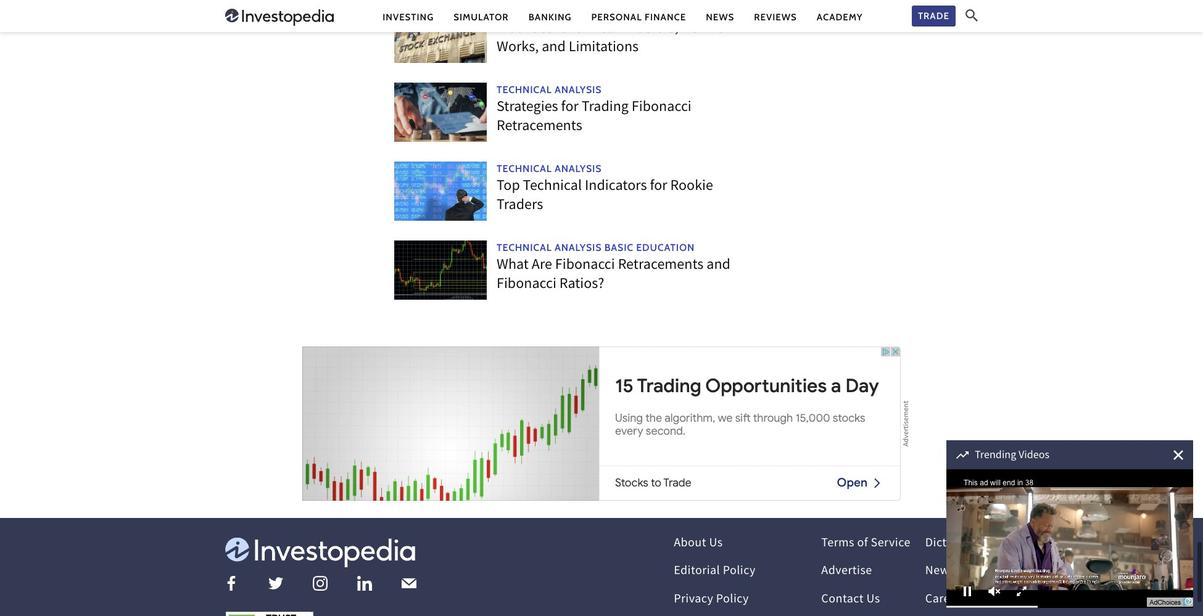 Task type: locate. For each thing, give the bounding box(es) containing it.
of
[[858, 535, 868, 554]]

0 horizontal spatial news link
[[706, 11, 735, 24]]

for left rookie
[[650, 176, 668, 198]]

1 horizontal spatial it
[[713, 18, 722, 40]]

personal finance
[[592, 11, 686, 23]]

video player application
[[947, 470, 1194, 609]]

1 vertical spatial us
[[867, 591, 881, 610]]

strategies for trading fibonacci retracements
[[497, 97, 692, 138]]

1 vertical spatial and
[[707, 255, 731, 277]]

1 vertical spatial retracements
[[618, 255, 704, 277]]

economy image
[[394, 78, 487, 147]]

for
[[561, 97, 579, 119], [650, 176, 668, 198]]

news link right is,
[[706, 11, 735, 24]]

1 horizontal spatial and
[[707, 255, 731, 277]]

is,
[[665, 18, 679, 40]]

0 vertical spatial us
[[709, 535, 723, 554]]

what are fibonacci retracements and fibonacci ratios? link
[[394, 236, 762, 310]]

fibonacci channel: what it is, how it works, and limitations
[[497, 18, 722, 59]]

how
[[682, 18, 710, 40]]

news right is,
[[706, 11, 735, 23]]

simulator
[[454, 11, 509, 23]]

1 vertical spatial policy
[[716, 591, 749, 610]]

and inside fibonacci channel: what it is, how it works, and limitations
[[542, 37, 566, 59]]

news link
[[706, 11, 735, 24], [926, 563, 955, 582]]

what inside what are fibonacci retracements and fibonacci ratios?
[[497, 255, 529, 277]]

academy
[[817, 11, 863, 23]]

close image
[[1174, 450, 1184, 460]]

1 horizontal spatial us
[[867, 591, 881, 610]]

for inside top technical indicators for rookie traders
[[650, 176, 668, 198]]

terms of service
[[822, 535, 911, 554]]

1 horizontal spatial what
[[618, 18, 650, 40]]

it left is,
[[653, 18, 662, 40]]

trading
[[582, 97, 629, 119]]

dictionary link
[[926, 535, 982, 554]]

main content
[[207, 0, 1194, 609]]

1 horizontal spatial for
[[650, 176, 668, 198]]

visit investopedia's newsletter image
[[402, 577, 416, 591]]

reviews
[[754, 11, 797, 23]]

investing
[[383, 11, 434, 23]]

trending image
[[957, 452, 969, 459]]

careers
[[926, 591, 967, 610]]

visit investopedia's linkedin image
[[357, 577, 372, 591]]

policy down editorial policy link on the right bottom of page
[[716, 591, 749, 610]]

policy up privacy policy link
[[723, 563, 756, 582]]

us
[[709, 535, 723, 554], [867, 591, 881, 610]]

1 horizontal spatial news
[[926, 563, 955, 582]]

0 vertical spatial retracements
[[497, 116, 583, 138]]

and
[[542, 37, 566, 59], [707, 255, 731, 277]]

limitations
[[569, 37, 639, 59]]

0 horizontal spatial news
[[706, 11, 735, 23]]

2 it from the left
[[713, 18, 722, 40]]

are
[[532, 255, 552, 277]]

rookie
[[671, 176, 713, 198]]

investing link
[[383, 11, 434, 24]]

0 horizontal spatial what
[[497, 255, 529, 277]]

0 vertical spatial news
[[706, 11, 735, 23]]

1 vertical spatial news link
[[926, 563, 955, 582]]

trade link
[[912, 5, 956, 27]]

contact us
[[822, 591, 881, 610]]

0 vertical spatial policy
[[723, 563, 756, 582]]

about
[[674, 535, 707, 554]]

us for contact us
[[867, 591, 881, 610]]

0 vertical spatial for
[[561, 97, 579, 119]]

strategies for trading fibonacci retracements link
[[394, 78, 762, 152]]

us right about
[[709, 535, 723, 554]]

fibonacci
[[497, 18, 557, 40], [632, 97, 692, 119], [555, 255, 615, 277], [497, 274, 557, 296]]

retracements
[[497, 116, 583, 138], [618, 255, 704, 277]]

it right 'how'
[[713, 18, 722, 40]]

advertisement element
[[302, 347, 901, 501]]

policy
[[723, 563, 756, 582], [716, 591, 749, 610]]

0 horizontal spatial us
[[709, 535, 723, 554]]

us right contact
[[867, 591, 881, 610]]

what
[[618, 18, 650, 40], [497, 255, 529, 277]]

news up careers
[[926, 563, 955, 582]]

0 horizontal spatial for
[[561, 97, 579, 119]]

academy link
[[817, 11, 863, 24]]

visit investopedia's facebook image
[[224, 577, 239, 591]]

0 horizontal spatial it
[[653, 18, 662, 40]]

trade
[[918, 10, 950, 21]]

for left trading
[[561, 97, 579, 119]]

0 horizontal spatial retracements
[[497, 116, 583, 138]]

policy for editorial policy
[[723, 563, 756, 582]]

us for about us
[[709, 535, 723, 554]]

0 vertical spatial what
[[618, 18, 650, 40]]

personal
[[592, 11, 642, 23]]

channel:
[[560, 18, 615, 40]]

indicators
[[585, 176, 647, 198]]

1 vertical spatial what
[[497, 255, 529, 277]]

0 vertical spatial and
[[542, 37, 566, 59]]

news
[[706, 11, 735, 23], [926, 563, 955, 582]]

what inside fibonacci channel: what it is, how it works, and limitations
[[618, 18, 650, 40]]

it
[[653, 18, 662, 40], [713, 18, 722, 40]]

news link up careers
[[926, 563, 955, 582]]

contact us link
[[822, 591, 881, 610]]

0 horizontal spatial and
[[542, 37, 566, 59]]

1 horizontal spatial retracements
[[618, 255, 704, 277]]

1 it from the left
[[653, 18, 662, 40]]

1 horizontal spatial news link
[[926, 563, 955, 582]]

investopedia homepage image
[[225, 7, 334, 27], [222, 538, 419, 568]]

1 vertical spatial for
[[650, 176, 668, 198]]

finance
[[645, 11, 686, 23]]



Task type: describe. For each thing, give the bounding box(es) containing it.
reviews link
[[754, 11, 797, 24]]

truste image
[[226, 612, 313, 617]]

contact
[[822, 591, 864, 610]]

retracements inside strategies for trading fibonacci retracements
[[497, 116, 583, 138]]

traders
[[497, 195, 543, 217]]

technical
[[523, 176, 582, 198]]

unmute button group
[[981, 583, 1009, 601]]

editorial policy
[[674, 563, 756, 582]]

0 vertical spatial news link
[[706, 11, 735, 24]]

works,
[[497, 37, 539, 59]]

privacy policy
[[674, 591, 749, 610]]

1 vertical spatial investopedia homepage image
[[222, 538, 419, 568]]

fibonacci inside fibonacci channel: what it is, how it works, and limitations
[[497, 18, 557, 40]]

trending
[[975, 448, 1017, 465]]

fibonacci channel: what it is, how it works, and limitations link
[[394, 3, 762, 73]]

terms
[[822, 535, 855, 554]]

trending videos
[[975, 448, 1050, 465]]

advertise link
[[822, 563, 873, 582]]

dictionary
[[926, 535, 982, 554]]

service
[[871, 535, 911, 554]]

simulator link
[[454, 11, 509, 24]]

visit investopedia's twitter image
[[268, 577, 283, 591]]

about us link
[[674, 535, 723, 554]]

editorial
[[674, 563, 720, 582]]

ratios?
[[560, 274, 605, 296]]

top technical indicators for rookie traders
[[497, 176, 713, 217]]

visit investopedia's instagram image
[[313, 577, 327, 591]]

fibonacci inside strategies for trading fibonacci retracements
[[632, 97, 692, 119]]

top
[[497, 176, 520, 198]]

privacy policy link
[[674, 591, 749, 610]]

careers link
[[926, 591, 967, 610]]

policy for privacy policy
[[716, 591, 749, 610]]

inexperienced foreign exchange trader scratching head image
[[394, 157, 487, 226]]

for inside strategies for trading fibonacci retracements
[[561, 97, 579, 119]]

advertise
[[822, 563, 873, 582]]

stock chart with fibonacci retracement indicator in monitor investment concept image
[[394, 236, 487, 305]]

main content containing fibonacci channel: what it is, how it works, and limitations
[[207, 0, 1194, 609]]

privacy
[[674, 591, 714, 610]]

about us
[[674, 535, 723, 554]]

top technical indicators for rookie traders link
[[394, 157, 762, 231]]

personal finance link
[[592, 11, 686, 24]]

videos
[[1019, 448, 1050, 465]]

and inside what are fibonacci retracements and fibonacci ratios?
[[707, 255, 731, 277]]

0 vertical spatial investopedia homepage image
[[225, 7, 334, 27]]

strategies
[[497, 97, 558, 119]]

editorial policy link
[[674, 563, 756, 582]]

retracements inside what are fibonacci retracements and fibonacci ratios?
[[618, 255, 704, 277]]

banking
[[529, 11, 572, 23]]

what are fibonacci retracements and fibonacci ratios?
[[497, 255, 731, 296]]

search image
[[966, 9, 978, 22]]

terms of service link
[[822, 535, 911, 554]]

1 vertical spatial news
[[926, 563, 955, 582]]

banking link
[[529, 11, 572, 24]]

building front with the words "stock exchange" in raised letters image
[[394, 3, 487, 64]]



Task type: vqa. For each thing, say whether or not it's contained in the screenshot.
trending image
yes



